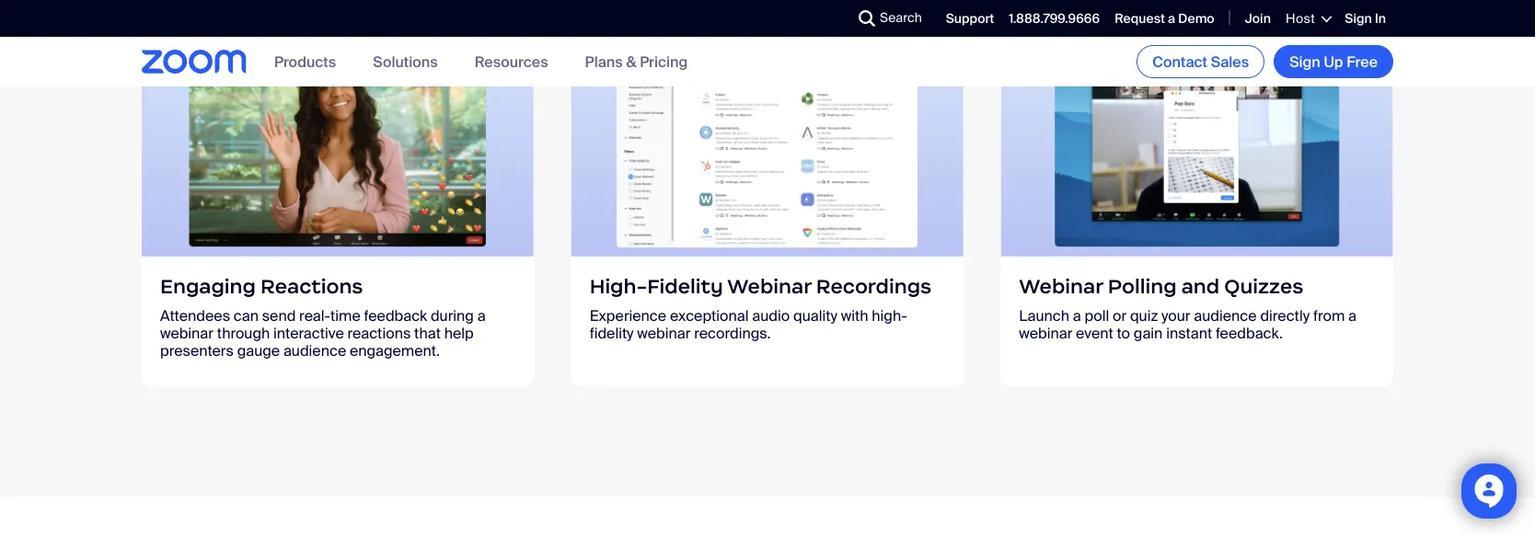 Task type: describe. For each thing, give the bounding box(es) containing it.
high-
[[872, 306, 907, 325]]

your
[[1162, 306, 1191, 325]]

contact
[[1153, 52, 1208, 71]]

products
[[274, 52, 336, 71]]

feedback
[[364, 306, 427, 325]]

quizzes
[[1224, 274, 1304, 299]]

plans & pricing
[[585, 52, 688, 71]]

help
[[444, 323, 474, 343]]

pricing
[[640, 52, 688, 71]]

1.888.799.9666 link
[[1009, 10, 1100, 27]]

request a demo
[[1115, 10, 1215, 27]]

1.888.799.9666
[[1009, 10, 1100, 27]]

through
[[217, 323, 270, 343]]

sign in
[[1345, 10, 1386, 27]]

engagement.
[[350, 341, 440, 360]]

instant
[[1166, 323, 1212, 343]]

request a demo link
[[1115, 10, 1215, 27]]

host
[[1286, 10, 1316, 27]]

a inside engaging reactions attendees can send real-time feedback during a webinar through interactive reactions that help presenters gauge audience engagement.
[[477, 306, 486, 325]]

reactions
[[347, 323, 411, 343]]

attendees
[[160, 306, 230, 325]]

plans & pricing link
[[585, 52, 688, 71]]

join
[[1245, 10, 1271, 27]]

or
[[1113, 306, 1127, 325]]

sign for sign up free
[[1290, 52, 1321, 71]]

to
[[1117, 323, 1130, 343]]

sales
[[1211, 52, 1249, 71]]

zoom logo image
[[142, 50, 247, 73]]

poll
[[1085, 306, 1109, 325]]

a left the poll
[[1073, 306, 1081, 325]]

experience
[[590, 306, 667, 325]]

webinar inside webinar polling and quizzes launch a poll or quiz your audience directly from a webinar event to gain instant feedback.
[[1019, 323, 1073, 343]]

launch
[[1019, 306, 1069, 325]]

webinar inside high-fidelity webinar recordings experience exceptional audio quality with high- fidelity webinar recordings.
[[727, 274, 811, 299]]

audience inside engaging reactions attendees can send real-time feedback during a webinar through interactive reactions that help presenters gauge audience engagement.
[[283, 341, 346, 360]]

sign for sign in
[[1345, 10, 1372, 27]]

fidelity
[[590, 323, 634, 343]]

support link
[[946, 10, 994, 27]]

audience inside webinar polling and quizzes launch a poll or quiz your audience directly from a webinar event to gain instant feedback.
[[1194, 306, 1257, 325]]

can
[[234, 306, 259, 325]]

sign in link
[[1345, 10, 1386, 27]]

up
[[1324, 52, 1343, 71]]

sign up free link
[[1274, 45, 1394, 78]]

reactions
[[261, 274, 363, 299]]

financial results image
[[571, 36, 964, 257]]

that
[[414, 323, 441, 343]]

event
[[1076, 323, 1113, 343]]

resources button
[[475, 52, 548, 71]]

sign up free
[[1290, 52, 1378, 71]]

gauge
[[237, 341, 280, 360]]

send
[[262, 306, 296, 325]]



Task type: locate. For each thing, give the bounding box(es) containing it.
sign inside sign up free link
[[1290, 52, 1321, 71]]

request
[[1115, 10, 1165, 27]]

webinar features and reactions image
[[142, 36, 534, 257]]

directly
[[1260, 306, 1310, 325]]

support
[[946, 10, 994, 27]]

1 webinar from the left
[[727, 274, 811, 299]]

engaging reactions attendees can send real-time feedback during a webinar through interactive reactions that help presenters gauge audience engagement.
[[160, 274, 486, 360]]

feedback.
[[1216, 323, 1283, 343]]

3 webinar from the left
[[1019, 323, 1073, 343]]

sign
[[1345, 10, 1372, 27], [1290, 52, 1321, 71]]

quiz
[[1130, 306, 1158, 325]]

high-
[[590, 274, 647, 299]]

search
[[880, 9, 922, 26]]

with
[[841, 306, 868, 325]]

quality
[[793, 306, 837, 325]]

1 horizontal spatial sign
[[1345, 10, 1372, 27]]

webinar up launch
[[1019, 274, 1103, 299]]

sign left up
[[1290, 52, 1321, 71]]

2 horizontal spatial webinar
[[1019, 323, 1073, 343]]

polling image
[[1001, 36, 1394, 257]]

search image
[[859, 10, 875, 27], [859, 10, 875, 27]]

in
[[1375, 10, 1386, 27]]

resources
[[475, 52, 548, 71]]

None search field
[[792, 4, 863, 33]]

0 horizontal spatial webinar
[[160, 323, 214, 343]]

audio
[[752, 306, 790, 325]]

webinar polling and quizzes launch a poll or quiz your audience directly from a webinar event to gain instant feedback.
[[1019, 274, 1357, 343]]

0 horizontal spatial sign
[[1290, 52, 1321, 71]]

a left demo
[[1168, 10, 1175, 27]]

0 horizontal spatial audience
[[283, 341, 346, 360]]

from
[[1313, 306, 1345, 325]]

1 vertical spatial sign
[[1290, 52, 1321, 71]]

a right help
[[477, 306, 486, 325]]

high-fidelity webinar recordings experience exceptional audio quality with high- fidelity webinar recordings.
[[590, 274, 932, 343]]

solutions
[[373, 52, 438, 71]]

1 webinar from the left
[[160, 323, 214, 343]]

1 horizontal spatial webinar
[[637, 323, 691, 343]]

demo
[[1178, 10, 1215, 27]]

2 webinar from the left
[[1019, 274, 1103, 299]]

recordings
[[816, 274, 932, 299]]

during
[[431, 306, 474, 325]]

contact sales link
[[1137, 45, 1265, 78]]

webinar up audio
[[727, 274, 811, 299]]

0 vertical spatial audience
[[1194, 306, 1257, 325]]

engaging
[[160, 274, 256, 299]]

contact sales
[[1153, 52, 1249, 71]]

&
[[626, 52, 636, 71]]

audience down real-
[[283, 341, 346, 360]]

webinar inside high-fidelity webinar recordings experience exceptional audio quality with high- fidelity webinar recordings.
[[637, 323, 691, 343]]

fidelity
[[647, 274, 723, 299]]

webinar
[[727, 274, 811, 299], [1019, 274, 1103, 299]]

2 webinar from the left
[[637, 323, 691, 343]]

time
[[330, 306, 361, 325]]

sign left in
[[1345, 10, 1372, 27]]

a
[[1168, 10, 1175, 27], [477, 306, 486, 325], [1073, 306, 1081, 325], [1349, 306, 1357, 325]]

join link
[[1245, 10, 1271, 27]]

webinar down engaging
[[160, 323, 214, 343]]

a right from
[[1349, 306, 1357, 325]]

and
[[1182, 274, 1220, 299]]

webinar down fidelity
[[637, 323, 691, 343]]

host button
[[1286, 10, 1330, 27]]

interactive
[[273, 323, 344, 343]]

0 vertical spatial sign
[[1345, 10, 1372, 27]]

webinar left event
[[1019, 323, 1073, 343]]

1 horizontal spatial audience
[[1194, 306, 1257, 325]]

webinar inside engaging reactions attendees can send real-time feedback during a webinar through interactive reactions that help presenters gauge audience engagement.
[[160, 323, 214, 343]]

audience
[[1194, 306, 1257, 325], [283, 341, 346, 360]]

free
[[1347, 52, 1378, 71]]

1 vertical spatial audience
[[283, 341, 346, 360]]

presenters
[[160, 341, 234, 360]]

recordings.
[[694, 323, 771, 343]]

1 horizontal spatial webinar
[[1019, 274, 1103, 299]]

plans
[[585, 52, 623, 71]]

solutions button
[[373, 52, 438, 71]]

real-
[[299, 306, 330, 325]]

webinar
[[160, 323, 214, 343], [637, 323, 691, 343], [1019, 323, 1073, 343]]

webinar inside webinar polling and quizzes launch a poll or quiz your audience directly from a webinar event to gain instant feedback.
[[1019, 274, 1103, 299]]

products button
[[274, 52, 336, 71]]

gain
[[1134, 323, 1163, 343]]

polling
[[1108, 274, 1177, 299]]

audience down and
[[1194, 306, 1257, 325]]

0 horizontal spatial webinar
[[727, 274, 811, 299]]

exceptional
[[670, 306, 749, 325]]



Task type: vqa. For each thing, say whether or not it's contained in the screenshot.
Zoom in the THE ZOOM VIRTUAL BACKGROUNDS
no



